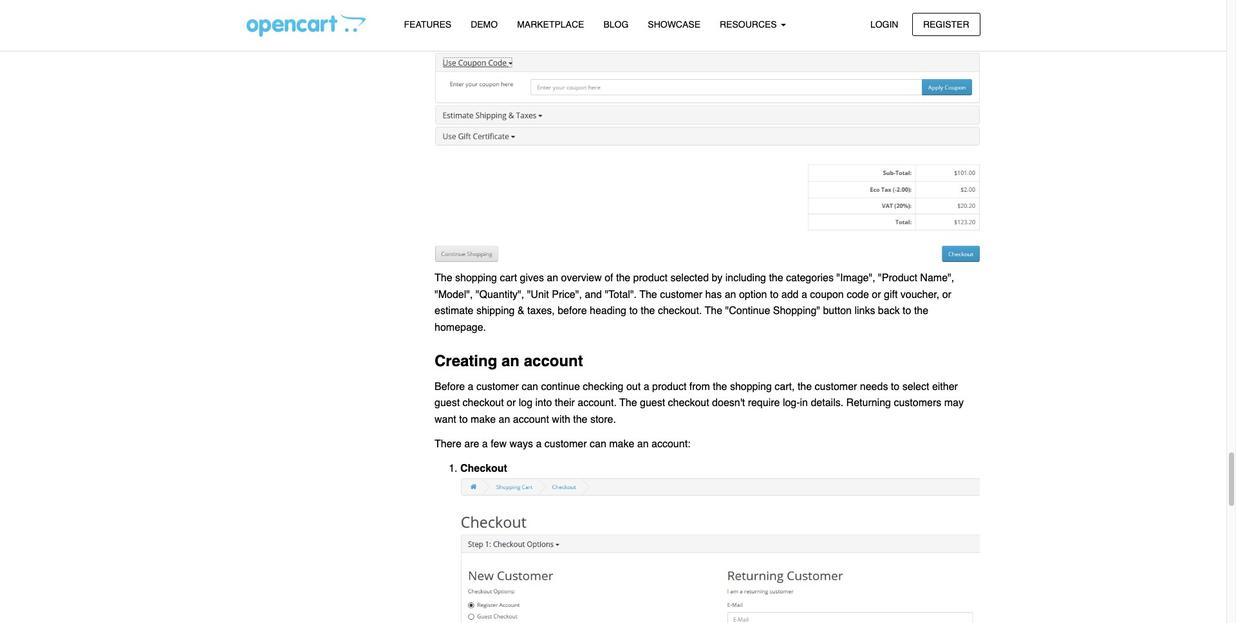 Task type: locate. For each thing, give the bounding box(es) containing it.
cart,
[[775, 381, 795, 393]]

in
[[800, 397, 808, 409]]

can
[[522, 381, 538, 393], [590, 438, 606, 450]]

before
[[435, 381, 465, 393]]

0 horizontal spatial or
[[507, 397, 516, 409]]

1 horizontal spatial checkout
[[668, 397, 709, 409]]

can inside 'before a customer can continue checking out a product from the shopping cart, the customer needs to select either guest checkout or log into their account. the guest checkout doesn't require log-in details. returning customers may want to make an account with the store.'
[[522, 381, 538, 393]]

front - official checkout register account image
[[460, 478, 980, 623]]

2 guest from the left
[[640, 397, 665, 409]]

product
[[633, 272, 668, 284], [652, 381, 687, 393]]

are
[[464, 438, 479, 450]]

features
[[404, 19, 451, 30]]

features link
[[394, 14, 461, 36]]

demo link
[[461, 14, 508, 36]]

guest down out
[[640, 397, 665, 409]]

product inside the shopping cart gives an overview of the product selected by including the categories "image", "product name", "model", "quantity", "unit price", and "total". the customer has an option to add a coupon code or gift voucher, or estimate shipping & taxes, before heading to the checkout. the "continue shopping" button links back to the homepage.
[[633, 272, 668, 284]]

showcase link
[[638, 14, 710, 36]]

into
[[535, 397, 552, 409]]

"product
[[878, 272, 918, 284]]

make up "are"
[[471, 414, 496, 426]]

selected
[[671, 272, 709, 284]]

taxes,
[[527, 305, 555, 317]]

the up "doesn't"
[[713, 381, 727, 393]]

an up few
[[499, 414, 510, 426]]

doesn't
[[712, 397, 745, 409]]

the up "model",
[[435, 272, 452, 284]]

either
[[932, 381, 958, 393]]

account up continue
[[524, 352, 583, 371]]

the
[[435, 272, 452, 284], [640, 289, 657, 300], [705, 305, 723, 317], [620, 397, 637, 409]]

customer down with at the left
[[545, 438, 587, 450]]

0 horizontal spatial shopping
[[455, 272, 497, 284]]

the down out
[[620, 397, 637, 409]]

1 vertical spatial product
[[652, 381, 687, 393]]

1 horizontal spatial or
[[872, 289, 881, 300]]

a right "are"
[[482, 438, 488, 450]]

1 vertical spatial shopping
[[730, 381, 772, 393]]

0 horizontal spatial guest
[[435, 397, 460, 409]]

to right "want"
[[459, 414, 468, 426]]

0 vertical spatial can
[[522, 381, 538, 393]]

product inside 'before a customer can continue checking out a product from the shopping cart, the customer needs to select either guest checkout or log into their account. the guest checkout doesn't require log-in details. returning customers may want to make an account with the store.'
[[652, 381, 687, 393]]

1 horizontal spatial shopping
[[730, 381, 772, 393]]

the
[[616, 272, 631, 284], [769, 272, 783, 284], [641, 305, 655, 317], [914, 305, 929, 317], [713, 381, 727, 393], [798, 381, 812, 393], [573, 414, 588, 426]]

resources link
[[710, 14, 796, 36]]

1 vertical spatial account
[[513, 414, 549, 426]]

an up log
[[502, 352, 520, 371]]

log
[[519, 397, 533, 409]]

before
[[558, 305, 587, 317]]

shopping"
[[773, 305, 820, 317]]

an right has
[[725, 289, 736, 300]]

can down store.
[[590, 438, 606, 450]]

0 horizontal spatial can
[[522, 381, 538, 393]]

shopping
[[455, 272, 497, 284], [730, 381, 772, 393]]

a right ways
[[536, 438, 542, 450]]

or
[[872, 289, 881, 300], [943, 289, 952, 300], [507, 397, 516, 409]]

want
[[435, 414, 456, 426]]

a right out
[[644, 381, 649, 393]]

estimate
[[435, 305, 474, 317]]

demo
[[471, 19, 498, 30]]

"unit
[[527, 289, 549, 300]]

shopping up require
[[730, 381, 772, 393]]

front - official shopping cart image
[[435, 0, 980, 262]]

customer up checkout.
[[660, 289, 703, 300]]

0 vertical spatial make
[[471, 414, 496, 426]]

can up log
[[522, 381, 538, 393]]

marketplace
[[517, 19, 584, 30]]

or down name",
[[943, 289, 952, 300]]

to
[[770, 289, 779, 300], [629, 305, 638, 317], [903, 305, 911, 317], [891, 381, 900, 393], [459, 414, 468, 426]]

guest
[[435, 397, 460, 409], [640, 397, 665, 409]]

an
[[547, 272, 558, 284], [725, 289, 736, 300], [502, 352, 520, 371], [499, 414, 510, 426], [637, 438, 649, 450]]

make inside 'before a customer can continue checking out a product from the shopping cart, the customer needs to select either guest checkout or log into their account. the guest checkout doesn't require log-in details. returning customers may want to make an account with the store.'
[[471, 414, 496, 426]]

checkout down before
[[463, 397, 504, 409]]

add
[[782, 289, 799, 300]]

customer
[[660, 289, 703, 300], [476, 381, 519, 393], [815, 381, 857, 393], [545, 438, 587, 450]]

showcase
[[648, 19, 701, 30]]

homepage.
[[435, 322, 486, 333]]

account
[[524, 352, 583, 371], [513, 414, 549, 426]]

shopping up "model",
[[455, 272, 497, 284]]

1 vertical spatial make
[[609, 438, 635, 450]]

an inside 'before a customer can continue checking out a product from the shopping cart, the customer needs to select either guest checkout or log into their account. the guest checkout doesn't require log-in details. returning customers may want to make an account with the store.'
[[499, 414, 510, 426]]

0 horizontal spatial make
[[471, 414, 496, 426]]

0 vertical spatial product
[[633, 272, 668, 284]]

details.
[[811, 397, 844, 409]]

coupon
[[810, 289, 844, 300]]

opencart - open source shopping cart solution image
[[246, 14, 365, 37]]

register
[[923, 19, 969, 29]]

a right add
[[802, 289, 807, 300]]

make
[[471, 414, 496, 426], [609, 438, 635, 450]]

or left log
[[507, 397, 516, 409]]

customer up details.
[[815, 381, 857, 393]]

0 horizontal spatial checkout
[[463, 397, 504, 409]]

voucher,
[[901, 289, 940, 300]]

may
[[944, 397, 964, 409]]

code
[[847, 289, 869, 300]]

0 vertical spatial shopping
[[455, 272, 497, 284]]

an right gives
[[547, 272, 558, 284]]

a
[[802, 289, 807, 300], [468, 381, 474, 393], [644, 381, 649, 393], [482, 438, 488, 450], [536, 438, 542, 450]]

product left from
[[652, 381, 687, 393]]

make down store.
[[609, 438, 635, 450]]

the down has
[[705, 305, 723, 317]]

checkout down from
[[668, 397, 709, 409]]

account down log
[[513, 414, 549, 426]]

resources
[[720, 19, 780, 30]]

an left 'account:'
[[637, 438, 649, 450]]

to left add
[[770, 289, 779, 300]]

links
[[855, 305, 875, 317]]

checkout
[[463, 397, 504, 409], [668, 397, 709, 409]]

their
[[555, 397, 575, 409]]

guest up "want"
[[435, 397, 460, 409]]

"image",
[[837, 272, 876, 284]]

account inside 'before a customer can continue checking out a product from the shopping cart, the customer needs to select either guest checkout or log into their account. the guest checkout doesn't require log-in details. returning customers may want to make an account with the store.'
[[513, 414, 549, 426]]

1 horizontal spatial guest
[[640, 397, 665, 409]]

product for a
[[652, 381, 687, 393]]

0 vertical spatial account
[[524, 352, 583, 371]]

1 horizontal spatial can
[[590, 438, 606, 450]]

product up "total".
[[633, 272, 668, 284]]

or left gift
[[872, 289, 881, 300]]

1 horizontal spatial make
[[609, 438, 635, 450]]



Task type: describe. For each thing, give the bounding box(es) containing it.
login
[[871, 19, 899, 29]]

has
[[705, 289, 722, 300]]

customer inside the shopping cart gives an overview of the product selected by including the categories "image", "product name", "model", "quantity", "unit price", and "total". the customer has an option to add a coupon code or gift voucher, or estimate shipping & taxes, before heading to the checkout. the "continue shopping" button links back to the homepage.
[[660, 289, 703, 300]]

account.
[[578, 397, 617, 409]]

the up add
[[769, 272, 783, 284]]

to left the select
[[891, 381, 900, 393]]

"total".
[[605, 289, 637, 300]]

to right back
[[903, 305, 911, 317]]

there
[[435, 438, 462, 450]]

before a customer can continue checking out a product from the shopping cart, the customer needs to select either guest checkout or log into their account. the guest checkout doesn't require log-in details. returning customers may want to make an account with the store.
[[435, 381, 964, 426]]

blog link
[[594, 14, 638, 36]]

1 checkout from the left
[[463, 397, 504, 409]]

"continue
[[725, 305, 770, 317]]

categories
[[786, 272, 834, 284]]

name",
[[920, 272, 954, 284]]

few
[[491, 438, 507, 450]]

creating
[[435, 352, 497, 371]]

cart
[[500, 272, 517, 284]]

needs
[[860, 381, 888, 393]]

the left checkout.
[[641, 305, 655, 317]]

1 guest from the left
[[435, 397, 460, 409]]

gives
[[520, 272, 544, 284]]

including
[[726, 272, 766, 284]]

by
[[712, 272, 723, 284]]

account:
[[652, 438, 691, 450]]

of
[[605, 272, 613, 284]]

there are a few ways a customer can make an account:
[[435, 438, 691, 450]]

store.
[[590, 414, 616, 426]]

a inside the shopping cart gives an overview of the product selected by including the categories "image", "product name", "model", "quantity", "unit price", and "total". the customer has an option to add a coupon code or gift voucher, or estimate shipping & taxes, before heading to the checkout. the "continue shopping" button links back to the homepage.
[[802, 289, 807, 300]]

1 vertical spatial can
[[590, 438, 606, 450]]

shopping inside 'before a customer can continue checking out a product from the shopping cart, the customer needs to select either guest checkout or log into their account. the guest checkout doesn't require log-in details. returning customers may want to make an account with the store.'
[[730, 381, 772, 393]]

option
[[739, 289, 767, 300]]

customers
[[894, 397, 942, 409]]

require
[[748, 397, 780, 409]]

the right "total".
[[640, 289, 657, 300]]

overview
[[561, 272, 602, 284]]

checkout
[[460, 463, 507, 475]]

the up in
[[798, 381, 812, 393]]

shopping inside the shopping cart gives an overview of the product selected by including the categories "image", "product name", "model", "quantity", "unit price", and "total". the customer has an option to add a coupon code or gift voucher, or estimate shipping & taxes, before heading to the checkout. the "continue shopping" button links back to the homepage.
[[455, 272, 497, 284]]

the right of
[[616, 272, 631, 284]]

with
[[552, 414, 570, 426]]

back
[[878, 305, 900, 317]]

register link
[[912, 13, 980, 36]]

continue
[[541, 381, 580, 393]]

select
[[903, 381, 929, 393]]

2 horizontal spatial or
[[943, 289, 952, 300]]

shipping
[[476, 305, 515, 317]]

log-
[[783, 397, 800, 409]]

creating an account
[[435, 352, 583, 371]]

heading
[[590, 305, 627, 317]]

gift
[[884, 289, 898, 300]]

ways
[[510, 438, 533, 450]]

"quantity",
[[476, 289, 524, 300]]

"model",
[[435, 289, 473, 300]]

to down "total".
[[629, 305, 638, 317]]

marketplace link
[[508, 14, 594, 36]]

product for the
[[633, 272, 668, 284]]

a right before
[[468, 381, 474, 393]]

the inside 'before a customer can continue checking out a product from the shopping cart, the customer needs to select either guest checkout or log into their account. the guest checkout doesn't require log-in details. returning customers may want to make an account with the store.'
[[620, 397, 637, 409]]

customer down creating an account
[[476, 381, 519, 393]]

login link
[[860, 13, 910, 36]]

blog
[[604, 19, 629, 30]]

price",
[[552, 289, 582, 300]]

or inside 'before a customer can continue checking out a product from the shopping cart, the customer needs to select either guest checkout or log into their account. the guest checkout doesn't require log-in details. returning customers may want to make an account with the store.'
[[507, 397, 516, 409]]

the shopping cart gives an overview of the product selected by including the categories "image", "product name", "model", "quantity", "unit price", and "total". the customer has an option to add a coupon code or gift voucher, or estimate shipping & taxes, before heading to the checkout. the "continue shopping" button links back to the homepage.
[[435, 272, 954, 333]]

checkout.
[[658, 305, 702, 317]]

the right with at the left
[[573, 414, 588, 426]]

button
[[823, 305, 852, 317]]

and
[[585, 289, 602, 300]]

2 checkout from the left
[[668, 397, 709, 409]]

&
[[518, 305, 525, 317]]

out
[[627, 381, 641, 393]]

checking
[[583, 381, 624, 393]]

the down voucher,
[[914, 305, 929, 317]]

returning
[[847, 397, 891, 409]]

from
[[690, 381, 710, 393]]



Task type: vqa. For each thing, say whether or not it's contained in the screenshot.
the Features to the top
no



